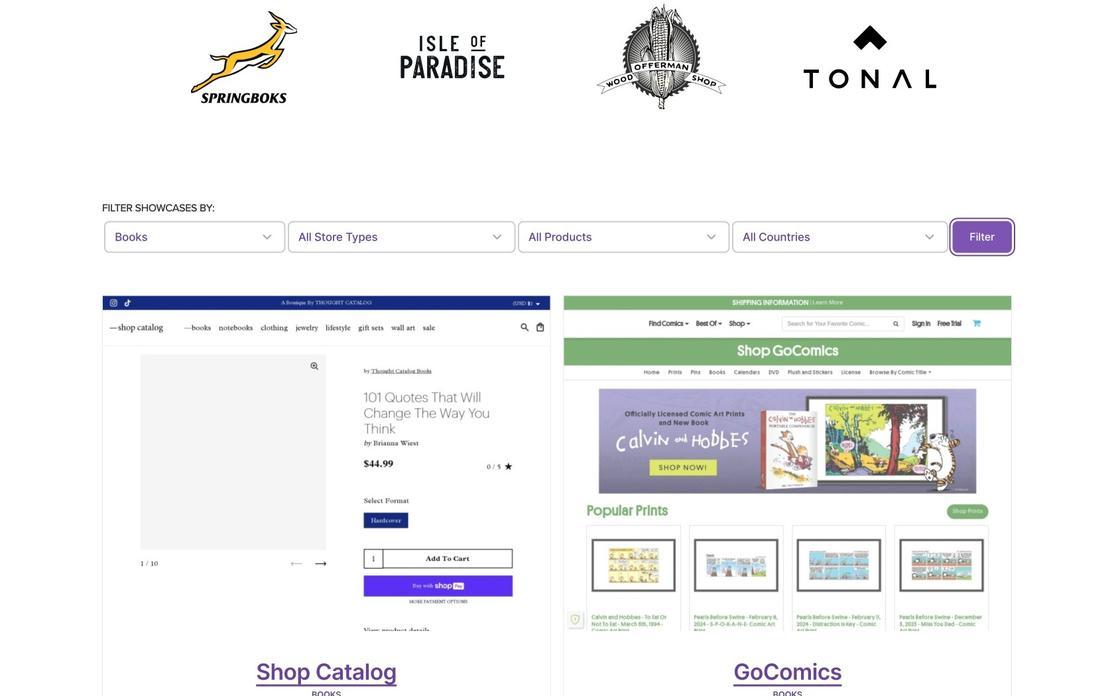 Task type: vqa. For each thing, say whether or not it's contained in the screenshot.
the leftmost For
no



Task type: describe. For each thing, give the bounding box(es) containing it.
isle of paradise image
[[400, 27, 506, 87]]

tonal image
[[804, 25, 937, 89]]



Task type: locate. For each thing, give the bounding box(es) containing it.
angle down image
[[259, 229, 275, 245], [489, 229, 505, 245], [704, 229, 720, 245]]

1 horizontal spatial angle down image
[[489, 229, 505, 245]]

2 horizontal spatial angle down image
[[704, 229, 720, 245]]

3 angle down image from the left
[[704, 229, 720, 245]]

offerman woodshop image
[[595, 2, 728, 112]]

0 horizontal spatial angle down image
[[259, 229, 275, 245]]

1 angle down image from the left
[[259, 229, 275, 245]]

official springboks online store image
[[191, 11, 297, 103]]

None field
[[104, 221, 286, 253], [288, 221, 516, 253], [518, 221, 730, 253], [732, 221, 949, 253], [104, 221, 286, 253], [288, 221, 516, 253], [518, 221, 730, 253], [732, 221, 949, 253]]

2 angle down image from the left
[[489, 229, 505, 245]]



